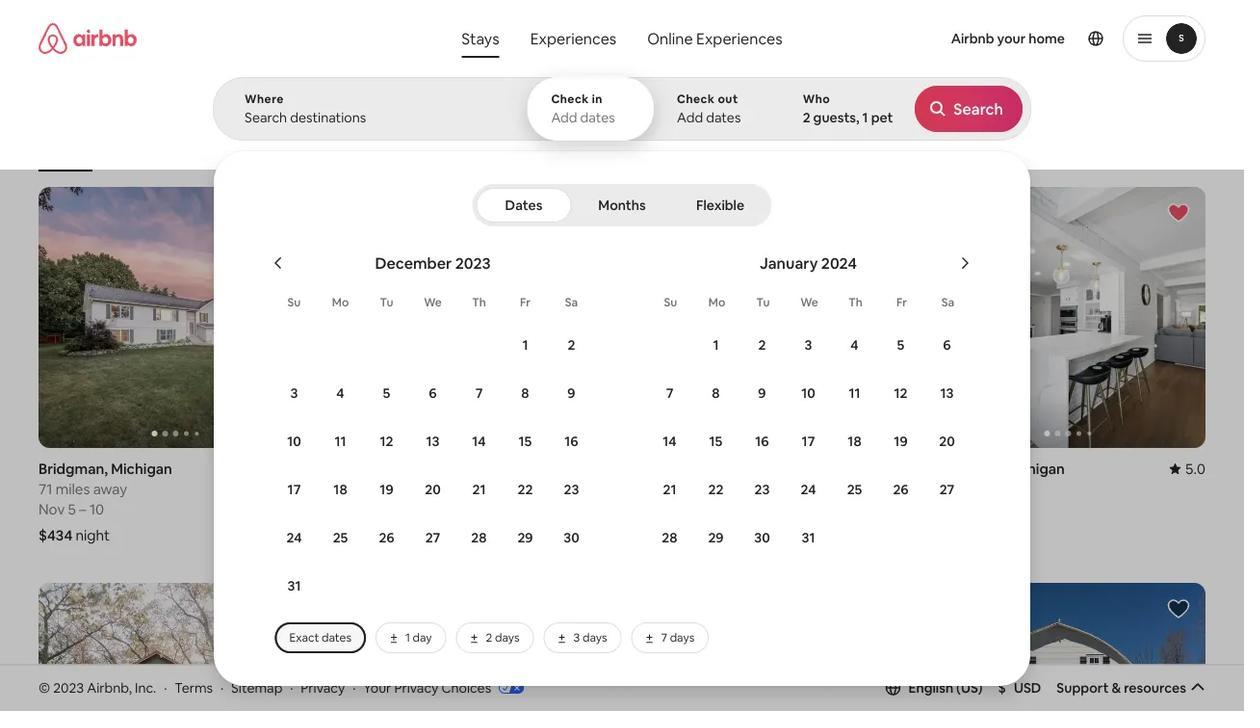 Task type: describe. For each thing, give the bounding box(es) containing it.
1 9 button from the left
[[549, 370, 595, 416]]

0 vertical spatial 4 button
[[832, 322, 878, 368]]

months
[[599, 197, 646, 214]]

15 for first 15 button from left
[[519, 433, 532, 450]]

where
[[245, 92, 284, 106]]

online experiences
[[648, 28, 783, 48]]

0 horizontal spatial 4 button
[[317, 370, 364, 416]]

1 fr from the left
[[520, 295, 531, 310]]

1 30 from the left
[[564, 529, 580, 546]]

check in add dates
[[551, 92, 615, 126]]

1 vertical spatial 11
[[335, 433, 346, 450]]

71 for 5
[[39, 479, 52, 498]]

1 horizontal spatial 20 button
[[924, 418, 971, 464]]

(us)
[[957, 679, 983, 696]]

creek
[[713, 479, 752, 498]]

tab list inside the stays tab panel
[[476, 184, 768, 226]]

online experiences link
[[632, 19, 798, 58]]

2 16 button from the left
[[739, 418, 786, 464]]

stays
[[462, 28, 500, 48]]

shady
[[669, 479, 709, 498]]

usd
[[1014, 679, 1042, 696]]

night inside 72 miles away nov 5 – 10 $319 night
[[371, 525, 405, 544]]

1 21 from the left
[[473, 481, 486, 498]]

spaces
[[369, 143, 407, 158]]

bridgman, michigan 71 miles away nov 5 – 10 $434 night
[[39, 459, 172, 544]]

0 horizontal spatial 13
[[426, 433, 440, 450]]

dates for check out add dates
[[706, 109, 741, 126]]

0 vertical spatial 31
[[802, 529, 816, 546]]

choices
[[442, 679, 492, 696]]

0 horizontal spatial 13 button
[[410, 418, 456, 464]]

7 days
[[661, 630, 695, 645]]

5.0 out of 5 average rating image
[[1170, 459, 1206, 478]]

1 vertical spatial 26
[[379, 529, 395, 546]]

2 8 from the left
[[712, 384, 720, 402]]

28 for 1st the '28' button
[[472, 529, 487, 546]]

1 horizontal spatial 3 button
[[786, 322, 832, 368]]

farms
[[448, 143, 481, 158]]

9 for first 9 button from the left
[[568, 384, 576, 402]]

– inside the near shady creek winery dec 11 – 16 $137 night
[[679, 499, 686, 518]]

18 inside bridgman, michigan 71 miles away nov 13 – 18
[[989, 499, 1003, 518]]

bridgman, for 5
[[39, 459, 108, 478]]

2 15 button from the left
[[693, 418, 739, 464]]

1 su from the left
[[288, 295, 301, 310]]

months button
[[576, 188, 669, 223]]

©
[[39, 679, 50, 696]]

0 vertical spatial 13
[[941, 384, 954, 402]]

your privacy choices
[[364, 679, 492, 696]]

airbnb
[[952, 30, 995, 47]]

out
[[718, 92, 739, 106]]

airbnb,
[[87, 679, 132, 696]]

near
[[634, 479, 666, 498]]

1 vertical spatial 25 button
[[317, 515, 364, 561]]

creative spaces
[[320, 143, 407, 158]]

1 privacy from the left
[[301, 679, 345, 696]]

14 for second 14 button from right
[[472, 433, 486, 450]]

1 horizontal spatial 18 button
[[832, 418, 878, 464]]

0 vertical spatial 25 button
[[832, 466, 878, 513]]

sitemap
[[231, 679, 283, 696]]

14 for first 14 button from right
[[663, 433, 677, 450]]

in
[[592, 92, 603, 106]]

flexible
[[697, 197, 745, 214]]

nov inside 72 miles away nov 5 – 10 $319 night
[[336, 499, 363, 518]]

1 vertical spatial 17 button
[[271, 466, 317, 513]]

24 for left 24 button
[[287, 529, 302, 546]]

home
[[1029, 30, 1066, 47]]

$ usd
[[999, 679, 1042, 696]]

nov for bridgman, michigan 71 miles away nov 5 – 10 $434 night
[[39, 499, 65, 518]]

0 horizontal spatial 19 button
[[364, 466, 410, 513]]

0 horizontal spatial 31
[[288, 577, 301, 594]]

1 · from the left
[[164, 679, 167, 696]]

0 vertical spatial 13 button
[[924, 370, 971, 416]]

1 vertical spatial 27 button
[[410, 515, 456, 561]]

tiny
[[777, 143, 800, 158]]

0 vertical spatial 17 button
[[786, 418, 832, 464]]

resources
[[1125, 679, 1187, 696]]

2023 for ©
[[53, 679, 84, 696]]

0 vertical spatial 11
[[849, 384, 861, 402]]

0 horizontal spatial 24 button
[[271, 515, 317, 561]]

7 for second 7 button from left
[[666, 384, 674, 402]]

$434
[[39, 525, 73, 544]]

inc.
[[135, 679, 156, 696]]

your privacy choices link
[[364, 679, 524, 698]]

1 30 button from the left
[[549, 515, 595, 561]]

2 privacy from the left
[[394, 679, 439, 696]]

december 2023
[[375, 253, 491, 273]]

3 days
[[574, 630, 607, 645]]

terms · sitemap · privacy ·
[[175, 679, 356, 696]]

2 9 button from the left
[[739, 370, 786, 416]]

airbnb your home
[[952, 30, 1066, 47]]

exact
[[290, 630, 319, 645]]

0 horizontal spatial 17
[[288, 481, 301, 498]]

1 29 from the left
[[518, 529, 533, 546]]

pet
[[872, 109, 894, 126]]

2 23 button from the left
[[739, 466, 786, 513]]

2 inside the who 2 guests, 1 pet
[[803, 109, 811, 126]]

day
[[413, 630, 432, 645]]

1 horizontal spatial 26
[[894, 481, 909, 498]]

0 vertical spatial 17
[[802, 433, 815, 450]]

experiences button
[[515, 19, 632, 58]]

2024
[[822, 253, 857, 273]]

away for bridgman, michigan 71 miles away nov 5 – 10 $434 night
[[93, 479, 127, 498]]

views
[[259, 142, 290, 157]]

– inside bridgman, michigan 71 miles away nov 13 – 18
[[978, 499, 986, 518]]

1 horizontal spatial 19
[[894, 433, 908, 450]]

michigan for bridgman, michigan 71 miles away nov 5 – 10 $434 night
[[111, 459, 172, 478]]

$137
[[634, 525, 665, 544]]

2 21 button from the left
[[647, 466, 693, 513]]

1 vertical spatial 4
[[337, 384, 345, 402]]

dates button
[[476, 188, 572, 223]]

1 button for december 2023
[[502, 322, 549, 368]]

total
[[1050, 126, 1076, 141]]

creative
[[320, 143, 367, 158]]

0 vertical spatial 24 button
[[786, 466, 832, 513]]

1 22 button from the left
[[502, 466, 549, 513]]

– inside bridgman, michigan 71 miles away nov 5 – 10 $434 night
[[79, 499, 86, 518]]

exact dates
[[290, 630, 352, 645]]

5 inside bridgman, michigan 71 miles away nov 5 – 10 $434 night
[[68, 499, 76, 518]]

13 inside bridgman, michigan 71 miles away nov 13 – 18
[[961, 499, 975, 518]]

calendar application
[[237, 232, 1245, 615]]

28 for second the '28' button
[[662, 529, 678, 546]]

1 vertical spatial 11 button
[[317, 418, 364, 464]]

support & resources
[[1057, 679, 1187, 696]]

stays button
[[446, 19, 515, 58]]

away inside 72 miles away nov 5 – 10 $319 night
[[393, 479, 427, 498]]

0 horizontal spatial dates
[[322, 630, 352, 645]]

2 30 button from the left
[[739, 515, 786, 561]]

1 16 button from the left
[[549, 418, 595, 464]]

0 horizontal spatial 3 button
[[271, 370, 317, 416]]

0 vertical spatial 5 button
[[878, 322, 924, 368]]

homes
[[802, 143, 839, 158]]

72
[[336, 479, 352, 498]]

1 horizontal spatial 27 button
[[924, 466, 971, 513]]

9 for first 9 button from right
[[759, 384, 767, 402]]

1 horizontal spatial 26 button
[[878, 466, 924, 513]]

24 for 24 button to the top
[[801, 481, 817, 498]]

6 for the 6 button to the left
[[429, 384, 437, 402]]

1 sa from the left
[[565, 295, 578, 310]]

online
[[648, 28, 693, 48]]

english
[[909, 679, 954, 696]]

0 vertical spatial 10 button
[[786, 370, 832, 416]]

0 vertical spatial 12 button
[[878, 370, 924, 416]]

days for 7 days
[[670, 630, 695, 645]]

2 horizontal spatial 3
[[805, 336, 813, 354]]

25 for top 25 button
[[848, 481, 863, 498]]

1 15 button from the left
[[502, 418, 549, 464]]

15 for 2nd 15 button from the left
[[710, 433, 723, 450]]

&
[[1112, 679, 1122, 696]]

english (us) button
[[886, 679, 983, 696]]

72 miles away nov 5 – 10 $319 night
[[336, 479, 427, 544]]

2 experiences from the left
[[697, 28, 783, 48]]

night inside the near shady creek winery dec 11 – 16 $137 night
[[668, 525, 702, 544]]

16 inside the near shady creek winery dec 11 – 16 $137 night
[[690, 499, 704, 518]]

privacy link
[[301, 679, 345, 696]]

display total before taxes button
[[992, 111, 1206, 157]]

january
[[760, 253, 818, 273]]

add for check out add dates
[[677, 109, 704, 126]]

miles for bridgman, michigan 71 miles away nov 13 – 18
[[949, 479, 983, 498]]

10 inside 72 miles away nov 5 – 10 $319 night
[[387, 499, 402, 518]]

2 8 button from the left
[[693, 370, 739, 416]]

2 29 button from the left
[[693, 515, 739, 561]]

bridgman, michigan 71 miles away nov 13 – 18
[[932, 459, 1066, 518]]

2 th from the left
[[849, 295, 863, 310]]

group containing amazing views
[[39, 96, 874, 172]]

0 vertical spatial 19 button
[[878, 418, 924, 464]]

before
[[1079, 126, 1115, 141]]

airbnb your home link
[[940, 18, 1077, 59]]

support
[[1057, 679, 1109, 696]]

amazing
[[208, 142, 256, 157]]

1 21 button from the left
[[456, 466, 502, 513]]

sitemap link
[[231, 679, 283, 696]]

© 2023 airbnb, inc. ·
[[39, 679, 167, 696]]

2 mo from the left
[[709, 295, 726, 310]]

7 for first 7 button
[[476, 384, 483, 402]]

dates for check in add dates
[[581, 109, 615, 126]]

2 fr from the left
[[897, 295, 908, 310]]

0 horizontal spatial 6 button
[[410, 370, 456, 416]]

0 horizontal spatial 20 button
[[410, 466, 456, 513]]

january 2024
[[760, 253, 857, 273]]

1 inside the who 2 guests, 1 pet
[[863, 109, 869, 126]]

days for 3 days
[[583, 630, 607, 645]]

1 horizontal spatial 6 button
[[924, 322, 971, 368]]

0 horizontal spatial 31 button
[[271, 563, 317, 609]]

1 vertical spatial 19
[[380, 481, 394, 498]]

2 days
[[486, 630, 520, 645]]

1 horizontal spatial 11 button
[[832, 370, 878, 416]]



Task type: locate. For each thing, give the bounding box(es) containing it.
12
[[895, 384, 908, 402], [380, 433, 394, 450]]

1 mo from the left
[[332, 295, 349, 310]]

23 button right shady
[[739, 466, 786, 513]]

english (us)
[[909, 679, 983, 696]]

4 · from the left
[[353, 679, 356, 696]]

night inside bridgman, michigan 71 miles away nov 5 – 10 $434 night
[[76, 525, 110, 544]]

11 inside the near shady creek winery dec 11 – 16 $137 night
[[664, 499, 676, 518]]

1 15 from the left
[[519, 433, 532, 450]]

2 button
[[549, 322, 595, 368], [739, 322, 786, 368]]

1 horizontal spatial tu
[[757, 295, 770, 310]]

1 horizontal spatial 6
[[944, 336, 952, 354]]

1 horizontal spatial 29 button
[[693, 515, 739, 561]]

0 horizontal spatial 27
[[426, 529, 441, 546]]

23 for 2nd 23 button from left
[[755, 481, 770, 498]]

michigan for bridgman, michigan 71 miles away nov 13 – 18
[[1004, 459, 1066, 478]]

1 horizontal spatial 23
[[755, 481, 770, 498]]

1 vertical spatial 10 button
[[271, 418, 317, 464]]

2 we from the left
[[801, 295, 819, 310]]

2 days from the left
[[583, 630, 607, 645]]

1 9 from the left
[[568, 384, 576, 402]]

2023 inside calendar application
[[455, 253, 491, 273]]

th down 2024
[[849, 295, 863, 310]]

2 14 button from the left
[[647, 418, 693, 464]]

24 button right creek
[[786, 466, 832, 513]]

0 horizontal spatial 12 button
[[364, 418, 410, 464]]

0 horizontal spatial 25 button
[[317, 515, 364, 561]]

13
[[941, 384, 954, 402], [426, 433, 440, 450], [961, 499, 975, 518]]

bridgman, inside bridgman, michigan 71 miles away nov 5 – 10 $434 night
[[39, 459, 108, 478]]

4 button down 2024
[[832, 322, 878, 368]]

1 check from the left
[[551, 92, 589, 106]]

0 horizontal spatial check
[[551, 92, 589, 106]]

12 for the top the 12 button
[[895, 384, 908, 402]]

1 23 button from the left
[[549, 466, 595, 513]]

71 inside bridgman, michigan 71 miles away nov 13 – 18
[[932, 479, 946, 498]]

9
[[568, 384, 576, 402], [759, 384, 767, 402]]

–
[[79, 499, 86, 518], [377, 499, 384, 518], [679, 499, 686, 518], [978, 499, 986, 518]]

0 vertical spatial 20
[[940, 433, 956, 450]]

days right the 3 days
[[670, 630, 695, 645]]

1 horizontal spatial 71
[[932, 479, 946, 498]]

16
[[565, 433, 579, 450], [756, 433, 770, 450], [690, 499, 704, 518]]

3 button
[[786, 322, 832, 368], [271, 370, 317, 416]]

0 horizontal spatial tu
[[380, 295, 394, 310]]

0 horizontal spatial su
[[288, 295, 301, 310]]

check for check in add dates
[[551, 92, 589, 106]]

25 button right winery
[[832, 466, 878, 513]]

18 button
[[832, 418, 878, 464], [317, 466, 364, 513]]

1 8 from the left
[[522, 384, 530, 402]]

3 days from the left
[[670, 630, 695, 645]]

10 inside bridgman, michigan 71 miles away nov 5 – 10 $434 night
[[89, 499, 104, 518]]

away for bridgman, michigan 71 miles away nov 13 – 18
[[986, 479, 1020, 498]]

2 sa from the left
[[942, 295, 955, 310]]

1 horizontal spatial 17
[[802, 433, 815, 450]]

add to wishlist: three oaks, michigan image
[[1168, 597, 1191, 620]]

0 horizontal spatial 21 button
[[456, 466, 502, 513]]

2 28 from the left
[[662, 529, 678, 546]]

2 14 from the left
[[663, 433, 677, 450]]

0 horizontal spatial away
[[93, 479, 127, 498]]

who
[[803, 92, 831, 106]]

24 button left $319
[[271, 515, 317, 561]]

experiences up in
[[531, 28, 617, 48]]

0 horizontal spatial 29 button
[[502, 515, 549, 561]]

0 vertical spatial 31 button
[[786, 515, 832, 561]]

31 down winery
[[802, 529, 816, 546]]

add to wishlist: stevensville, michigan image
[[572, 201, 595, 224]]

check inside check in add dates
[[551, 92, 589, 106]]

dates
[[581, 109, 615, 126], [706, 109, 741, 126], [322, 630, 352, 645]]

stays tab panel
[[213, 77, 1245, 686]]

1 day
[[406, 630, 432, 645]]

th down december 2023
[[472, 295, 486, 310]]

6 for rightmost the 6 button
[[944, 336, 952, 354]]

1 experiences from the left
[[531, 28, 617, 48]]

0 horizontal spatial experiences
[[531, 28, 617, 48]]

2 button for january 2024
[[739, 322, 786, 368]]

18 for 18 button to the right
[[848, 433, 862, 450]]

0 vertical spatial 3
[[805, 336, 813, 354]]

1 horizontal spatial 12
[[895, 384, 908, 402]]

2 28 button from the left
[[647, 515, 693, 561]]

17 button
[[786, 418, 832, 464], [271, 466, 317, 513]]

night right $319
[[371, 525, 405, 544]]

dates inside check out add dates
[[706, 109, 741, 126]]

1 horizontal spatial fr
[[897, 295, 908, 310]]

your
[[998, 30, 1026, 47]]

experiences
[[531, 28, 617, 48], [697, 28, 783, 48]]

2 22 button from the left
[[693, 466, 739, 513]]

0 horizontal spatial 11 button
[[317, 418, 364, 464]]

1 nov from the left
[[39, 499, 65, 518]]

31 button up exact
[[271, 563, 317, 609]]

17 left 72
[[288, 481, 301, 498]]

1 horizontal spatial th
[[849, 295, 863, 310]]

near shady creek winery dec 11 – 16 $137 night
[[634, 479, 803, 544]]

31 button down winery
[[786, 515, 832, 561]]

dates right exact
[[322, 630, 352, 645]]

24
[[801, 481, 817, 498], [287, 529, 302, 546]]

1 horizontal spatial 19 button
[[878, 418, 924, 464]]

· right terms
[[221, 679, 224, 696]]

3
[[805, 336, 813, 354], [291, 384, 298, 402], [574, 630, 580, 645]]

10
[[802, 384, 816, 402], [287, 433, 301, 450], [89, 499, 104, 518], [387, 499, 402, 518]]

2 button for december 2023
[[549, 322, 595, 368]]

· left your
[[353, 679, 356, 696]]

12 for the leftmost the 12 button
[[380, 433, 394, 450]]

0 vertical spatial 6
[[944, 336, 952, 354]]

1 horizontal spatial nov
[[336, 499, 363, 518]]

1 horizontal spatial away
[[393, 479, 427, 498]]

2 30 from the left
[[755, 529, 771, 546]]

24 right creek
[[801, 481, 817, 498]]

2 23 from the left
[[755, 481, 770, 498]]

4 down 2024
[[851, 336, 859, 354]]

1 vertical spatial 27
[[426, 529, 441, 546]]

days left 7 days
[[583, 630, 607, 645]]

days for 2 days
[[495, 630, 520, 645]]

1 8 button from the left
[[502, 370, 549, 416]]

4 – from the left
[[978, 499, 986, 518]]

add for check in add dates
[[551, 109, 578, 126]]

your
[[364, 679, 392, 696]]

2023 for december
[[455, 253, 491, 273]]

25 for 25 button to the bottom
[[333, 529, 348, 546]]

2023 right ©
[[53, 679, 84, 696]]

support & resources button
[[1057, 679, 1206, 696]]

0 horizontal spatial 18
[[334, 481, 347, 498]]

2023 right december
[[455, 253, 491, 273]]

3 nov from the left
[[932, 499, 958, 518]]

5 inside 72 miles away nov 5 – 10 $319 night
[[366, 499, 374, 518]]

experiences up out
[[697, 28, 783, 48]]

1 horizontal spatial 18
[[848, 433, 862, 450]]

1 horizontal spatial check
[[677, 92, 715, 106]]

22
[[518, 481, 533, 498], [709, 481, 724, 498]]

0 horizontal spatial days
[[495, 630, 520, 645]]

who 2 guests, 1 pet
[[803, 92, 894, 126]]

2 horizontal spatial 18
[[989, 499, 1003, 518]]

2 29 from the left
[[709, 529, 724, 546]]

2 7 button from the left
[[647, 370, 693, 416]]

tu
[[380, 295, 394, 310], [757, 295, 770, 310]]

25 button
[[832, 466, 878, 513], [317, 515, 364, 561]]

nov for bridgman, michigan 71 miles away nov 13 – 18
[[932, 499, 958, 518]]

10 button
[[786, 370, 832, 416], [271, 418, 317, 464]]

25 right winery
[[848, 481, 863, 498]]

1 days from the left
[[495, 630, 520, 645]]

2023
[[455, 253, 491, 273], [53, 679, 84, 696]]

17 button left 72
[[271, 466, 317, 513]]

27 for the bottommost 27 button
[[426, 529, 441, 546]]

privacy down 'exact dates'
[[301, 679, 345, 696]]

23 left near
[[564, 481, 579, 498]]

mansions
[[524, 143, 575, 158]]

30 button left $137
[[549, 515, 595, 561]]

nov inside bridgman, michigan 71 miles away nov 13 – 18
[[932, 499, 958, 518]]

11 button
[[832, 370, 878, 416], [317, 418, 364, 464]]

1 22 from the left
[[518, 481, 533, 498]]

away inside bridgman, michigan 71 miles away nov 13 – 18
[[986, 479, 1020, 498]]

1 23 from the left
[[564, 481, 579, 498]]

1 horizontal spatial 28
[[662, 529, 678, 546]]

tu down january
[[757, 295, 770, 310]]

dates
[[505, 197, 543, 214]]

taxes
[[1118, 126, 1148, 141]]

18
[[848, 433, 862, 450], [334, 481, 347, 498], [989, 499, 1003, 518]]

27 for rightmost 27 button
[[940, 481, 955, 498]]

18 for 18 button to the bottom
[[334, 481, 347, 498]]

dates down out
[[706, 109, 741, 126]]

nov inside bridgman, michigan 71 miles away nov 5 – 10 $434 night
[[39, 499, 65, 518]]

21 button
[[456, 466, 502, 513], [647, 466, 693, 513]]

2 · from the left
[[221, 679, 224, 696]]

omg!
[[704, 143, 735, 158]]

winery
[[756, 479, 803, 498]]

3 away from the left
[[986, 479, 1020, 498]]

1 horizontal spatial 9 button
[[739, 370, 786, 416]]

2 nov from the left
[[336, 499, 363, 518]]

1 vertical spatial 18
[[334, 481, 347, 498]]

1 2 button from the left
[[549, 322, 595, 368]]

1 horizontal spatial privacy
[[394, 679, 439, 696]]

0 vertical spatial 20 button
[[924, 418, 971, 464]]

25 button down 72
[[317, 515, 364, 561]]

0 horizontal spatial 14 button
[[456, 418, 502, 464]]

7 button
[[456, 370, 502, 416], [647, 370, 693, 416]]

miles
[[56, 479, 90, 498], [355, 479, 390, 498], [949, 479, 983, 498]]

2 vertical spatial 3
[[574, 630, 580, 645]]

1 night from the left
[[76, 525, 110, 544]]

2 horizontal spatial 16
[[756, 433, 770, 450]]

20 for 20 button to the right
[[940, 433, 956, 450]]

2 horizontal spatial 13
[[961, 499, 975, 518]]

add up "mansions"
[[551, 109, 578, 126]]

2 vertical spatial 11
[[664, 499, 676, 518]]

flexible button
[[673, 188, 768, 223]]

0 vertical spatial 25
[[848, 481, 863, 498]]

0 horizontal spatial 23
[[564, 481, 579, 498]]

20 up bridgman, michigan 71 miles away nov 13 – 18
[[940, 433, 956, 450]]

1 – from the left
[[79, 499, 86, 518]]

dates inside check in add dates
[[581, 109, 615, 126]]

1 horizontal spatial night
[[371, 525, 405, 544]]

0 horizontal spatial 71
[[39, 479, 52, 498]]

tab list containing dates
[[476, 184, 768, 226]]

3 – from the left
[[679, 499, 686, 518]]

20 right 72
[[425, 481, 441, 498]]

1 horizontal spatial 16 button
[[739, 418, 786, 464]]

mo
[[332, 295, 349, 310], [709, 295, 726, 310]]

add inside check out add dates
[[677, 109, 704, 126]]

2 21 from the left
[[663, 481, 677, 498]]

2 su from the left
[[664, 295, 678, 310]]

1 horizontal spatial we
[[801, 295, 819, 310]]

3 · from the left
[[290, 679, 293, 696]]

2 22 from the left
[[709, 481, 724, 498]]

check left out
[[677, 92, 715, 106]]

0 horizontal spatial 2 button
[[549, 322, 595, 368]]

22 button
[[502, 466, 549, 513], [693, 466, 739, 513]]

0 horizontal spatial 8
[[522, 384, 530, 402]]

1 28 button from the left
[[456, 515, 502, 561]]

2 away from the left
[[393, 479, 427, 498]]

0 horizontal spatial 30
[[564, 529, 580, 546]]

4 button up 72
[[317, 370, 364, 416]]

2 horizontal spatial away
[[986, 479, 1020, 498]]

1 horizontal spatial 24
[[801, 481, 817, 498]]

0 horizontal spatial 26
[[379, 529, 395, 546]]

check for check out add dates
[[677, 92, 715, 106]]

11
[[849, 384, 861, 402], [335, 433, 346, 450], [664, 499, 676, 518]]

0 horizontal spatial 23 button
[[549, 466, 595, 513]]

days up your privacy choices link
[[495, 630, 520, 645]]

we down the january 2024 in the right top of the page
[[801, 295, 819, 310]]

1 horizontal spatial sa
[[942, 295, 955, 310]]

0 horizontal spatial 28
[[472, 529, 487, 546]]

20 for 20 button to the left
[[425, 481, 441, 498]]

display
[[1008, 126, 1048, 141]]

2 – from the left
[[377, 499, 384, 518]]

5.0
[[1186, 459, 1206, 478]]

1 1 button from the left
[[502, 322, 549, 368]]

dec
[[634, 499, 661, 518]]

what can we help you find? tab list
[[446, 19, 632, 58]]

23 right creek
[[755, 481, 770, 498]]

1 horizontal spatial 4
[[851, 336, 859, 354]]

1 horizontal spatial michigan
[[1004, 459, 1066, 478]]

1 tu from the left
[[380, 295, 394, 310]]

0 vertical spatial 26
[[894, 481, 909, 498]]

1 28 from the left
[[472, 529, 487, 546]]

guests,
[[814, 109, 860, 126]]

miles inside bridgman, michigan 71 miles away nov 5 – 10 $434 night
[[56, 479, 90, 498]]

· left privacy link
[[290, 679, 293, 696]]

away inside bridgman, michigan 71 miles away nov 5 – 10 $434 night
[[93, 479, 127, 498]]

$319
[[336, 525, 368, 544]]

2 71 from the left
[[932, 479, 946, 498]]

none search field containing stays
[[213, 0, 1245, 686]]

1 7 button from the left
[[456, 370, 502, 416]]

· right inc.
[[164, 679, 167, 696]]

1 horizontal spatial 30 button
[[739, 515, 786, 561]]

1 michigan from the left
[[111, 459, 172, 478]]

23 for 1st 23 button from left
[[564, 481, 579, 498]]

2 tu from the left
[[757, 295, 770, 310]]

2 9 from the left
[[759, 384, 767, 402]]

december
[[375, 253, 452, 273]]

privacy right your
[[394, 679, 439, 696]]

dates down in
[[581, 109, 615, 126]]

1 horizontal spatial 20
[[940, 433, 956, 450]]

2 night from the left
[[371, 525, 405, 544]]

bridgman, for 13
[[932, 459, 1001, 478]]

1 vertical spatial 19 button
[[364, 466, 410, 513]]

0 horizontal spatial 5 button
[[364, 370, 410, 416]]

bridgman, inside bridgman, michigan 71 miles away nov 13 – 18
[[932, 459, 1001, 478]]

3 night from the left
[[668, 525, 702, 544]]

2 michigan from the left
[[1004, 459, 1066, 478]]

display total before taxes
[[1008, 126, 1148, 141]]

25 down 72
[[333, 529, 348, 546]]

31 up exact
[[288, 577, 301, 594]]

1 button for january 2024
[[693, 322, 739, 368]]

add
[[551, 109, 578, 126], [677, 109, 704, 126]]

1 miles from the left
[[56, 479, 90, 498]]

23
[[564, 481, 579, 498], [755, 481, 770, 498]]

1 horizontal spatial 8
[[712, 384, 720, 402]]

michigan inside bridgman, michigan 71 miles away nov 5 – 10 $434 night
[[111, 459, 172, 478]]

check out add dates
[[677, 92, 741, 126]]

remove from wishlist: bridgman, michigan image
[[1168, 201, 1191, 224]]

1 horizontal spatial 21
[[663, 481, 677, 498]]

1 14 button from the left
[[456, 418, 502, 464]]

terms
[[175, 679, 213, 696]]

71 inside bridgman, michigan 71 miles away nov 5 – 10 $434 night
[[39, 479, 52, 498]]

2 bridgman, from the left
[[932, 459, 1001, 478]]

14 button
[[456, 418, 502, 464], [647, 418, 693, 464]]

9 button
[[549, 370, 595, 416], [739, 370, 786, 416]]

miles for bridgman, michigan 71 miles away nov 5 – 10 $434 night
[[56, 479, 90, 498]]

None search field
[[213, 0, 1245, 686]]

30 down winery
[[755, 529, 771, 546]]

michigan inside bridgman, michigan 71 miles away nov 13 – 18
[[1004, 459, 1066, 478]]

19 button
[[878, 418, 924, 464], [364, 466, 410, 513]]

add down online
[[677, 109, 704, 126]]

profile element
[[807, 0, 1206, 77]]

1 14 from the left
[[472, 433, 486, 450]]

1 vertical spatial 31
[[288, 577, 301, 594]]

1 vertical spatial 18 button
[[317, 466, 364, 513]]

1
[[863, 109, 869, 126], [523, 336, 528, 354], [713, 336, 719, 354], [406, 630, 410, 645]]

24 left $319
[[287, 529, 302, 546]]

0 vertical spatial 19
[[894, 433, 908, 450]]

– inside 72 miles away nov 5 – 10 $319 night
[[377, 499, 384, 518]]

0 horizontal spatial 17 button
[[271, 466, 317, 513]]

amazing views
[[208, 142, 290, 157]]

add inside check in add dates
[[551, 109, 578, 126]]

night right $434
[[76, 525, 110, 544]]

71 for 13
[[932, 479, 946, 498]]

1 horizontal spatial 3
[[574, 630, 580, 645]]

0 horizontal spatial th
[[472, 295, 486, 310]]

tu down december
[[380, 295, 394, 310]]

0 vertical spatial 4
[[851, 336, 859, 354]]

14
[[472, 433, 486, 450], [663, 433, 677, 450]]

1 71 from the left
[[39, 479, 52, 498]]

12 button
[[878, 370, 924, 416], [364, 418, 410, 464]]

1 vertical spatial 13 button
[[410, 418, 456, 464]]

5
[[898, 336, 905, 354], [383, 384, 391, 402], [68, 499, 76, 518], [366, 499, 374, 518]]

miles inside bridgman, michigan 71 miles away nov 13 – 18
[[949, 479, 983, 498]]

fr
[[520, 295, 531, 310], [897, 295, 908, 310]]

1 vertical spatial 3
[[291, 384, 298, 402]]

3 miles from the left
[[949, 479, 983, 498]]

8 button
[[502, 370, 549, 416], [693, 370, 739, 416]]

2 check from the left
[[677, 92, 715, 106]]

1 we from the left
[[424, 295, 442, 310]]

tab list
[[476, 184, 768, 226]]

4 up 72
[[337, 384, 345, 402]]

30 left $137
[[564, 529, 580, 546]]

1 horizontal spatial dates
[[581, 109, 615, 126]]

Where field
[[245, 109, 497, 126]]

$
[[999, 679, 1007, 696]]

we down december 2023
[[424, 295, 442, 310]]

2 2 button from the left
[[739, 322, 786, 368]]

2 15 from the left
[[710, 433, 723, 450]]

experiences inside button
[[531, 28, 617, 48]]

check left in
[[551, 92, 589, 106]]

0 horizontal spatial 28 button
[[456, 515, 502, 561]]

1 bridgman, from the left
[[39, 459, 108, 478]]

night right $137
[[668, 525, 702, 544]]

30
[[564, 529, 580, 546], [755, 529, 771, 546]]

0 horizontal spatial 26 button
[[364, 515, 410, 561]]

30 button
[[549, 515, 595, 561], [739, 515, 786, 561]]

30 button down winery
[[739, 515, 786, 561]]

2 1 button from the left
[[693, 322, 739, 368]]

miles inside 72 miles away nov 5 – 10 $319 night
[[355, 479, 390, 498]]

1 29 button from the left
[[502, 515, 549, 561]]

0 horizontal spatial add
[[551, 109, 578, 126]]

1 add from the left
[[551, 109, 578, 126]]

17 up winery
[[802, 433, 815, 450]]

1 vertical spatial 31 button
[[271, 563, 317, 609]]

8
[[522, 384, 530, 402], [712, 384, 720, 402]]

terms link
[[175, 679, 213, 696]]

0 horizontal spatial night
[[76, 525, 110, 544]]

0 horizontal spatial mo
[[332, 295, 349, 310]]

23 button left near
[[549, 466, 595, 513]]

1 horizontal spatial 29
[[709, 529, 724, 546]]

13 button
[[924, 370, 971, 416], [410, 418, 456, 464]]

group
[[39, 96, 874, 172], [39, 187, 313, 448], [336, 187, 611, 448], [634, 187, 909, 448], [932, 187, 1206, 448], [39, 583, 313, 711], [336, 583, 611, 711], [634, 583, 909, 711], [932, 583, 1206, 711]]

check inside check out add dates
[[677, 92, 715, 106]]

2 add from the left
[[677, 109, 704, 126]]

0 horizontal spatial we
[[424, 295, 442, 310]]

27
[[940, 481, 955, 498], [426, 529, 441, 546]]

1 away from the left
[[93, 479, 127, 498]]

1 th from the left
[[472, 295, 486, 310]]

lakefront
[[608, 143, 661, 158]]

tiny homes
[[777, 143, 839, 158]]

1 vertical spatial 13
[[426, 433, 440, 450]]

17 button up winery
[[786, 418, 832, 464]]

2 miles from the left
[[355, 479, 390, 498]]

0 horizontal spatial 16
[[565, 433, 579, 450]]

0 horizontal spatial 22 button
[[502, 466, 549, 513]]



Task type: vqa. For each thing, say whether or not it's contained in the screenshot.
21 button to the right
yes



